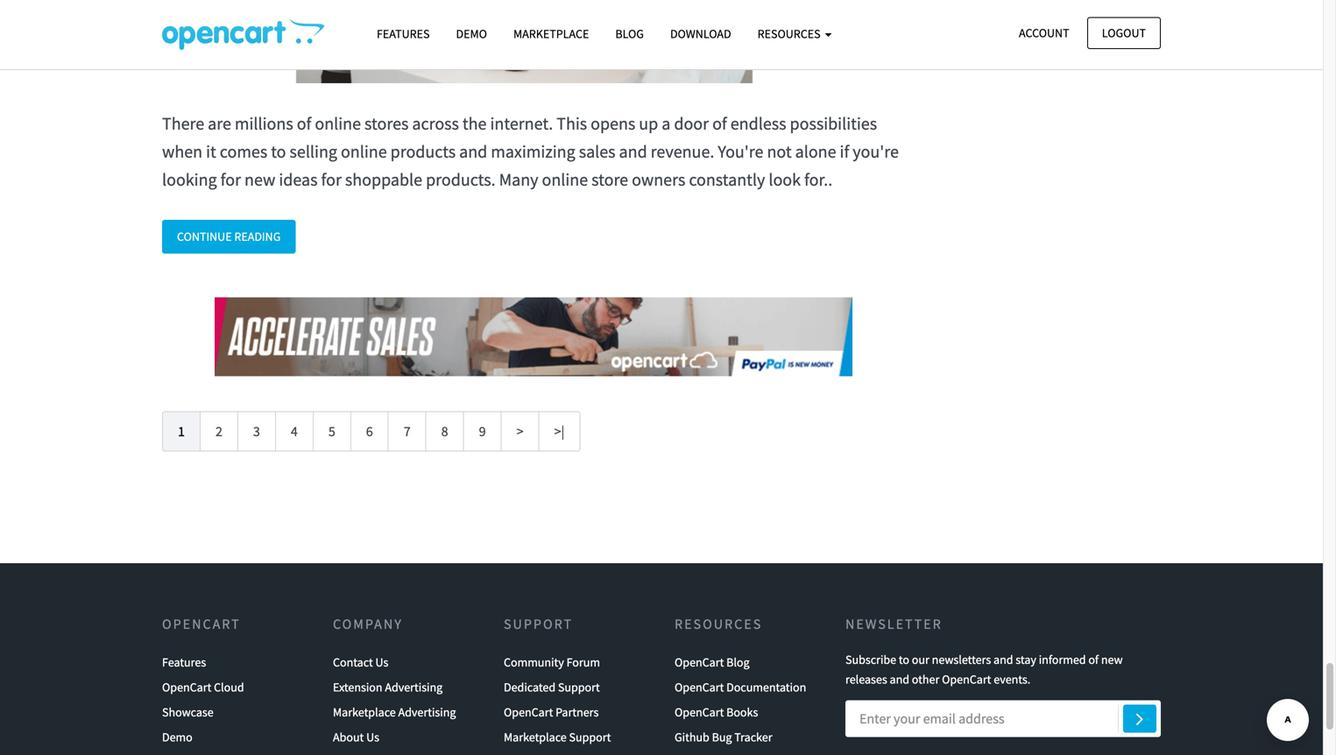 Task type: vqa. For each thing, say whether or not it's contained in the screenshot.
the Partners
yes



Task type: describe. For each thing, give the bounding box(es) containing it.
5 link
[[313, 411, 351, 452]]

features for opencart cloud
[[162, 655, 206, 670]]

marketplace link
[[500, 18, 602, 49]]

are
[[208, 113, 231, 135]]

millions
[[235, 113, 293, 135]]

about us
[[333, 729, 379, 745]]

and down the
[[459, 141, 487, 163]]

opencart partners link
[[504, 700, 599, 725]]

9 link
[[463, 411, 502, 452]]

a
[[662, 113, 671, 135]]

4
[[291, 423, 298, 440]]

and left the other
[[890, 672, 909, 687]]

8
[[441, 423, 448, 440]]

community
[[504, 655, 564, 670]]

contact us link
[[333, 650, 388, 675]]

features link for opencart cloud
[[162, 650, 206, 675]]

demo for rightmost demo link
[[456, 26, 487, 42]]

angle right image
[[1136, 708, 1144, 729]]

of inside subscribe to our newsletters and stay informed of new releases and other opencart events.
[[1089, 652, 1099, 668]]

1 for from the left
[[220, 169, 241, 191]]

github bug tracker
[[675, 729, 772, 745]]

our
[[912, 652, 930, 668]]

informed
[[1039, 652, 1086, 668]]

1 vertical spatial online
[[341, 141, 387, 163]]

opencart - blog image
[[162, 18, 324, 50]]

opencart for opencart books
[[675, 704, 724, 720]]

opencart for opencart documentation
[[675, 680, 724, 695]]

looking
[[162, 169, 217, 191]]

opencart for opencart blog
[[675, 655, 724, 670]]

newsletters
[[932, 652, 991, 668]]

2 for from the left
[[321, 169, 342, 191]]

subscribe
[[846, 652, 896, 668]]

stores
[[365, 113, 409, 135]]

7
[[404, 423, 411, 440]]

advertising for extension advertising
[[385, 680, 443, 695]]

about
[[333, 729, 364, 745]]

1 horizontal spatial of
[[712, 113, 727, 135]]

other
[[912, 672, 940, 687]]

it
[[206, 141, 216, 163]]

us for contact us
[[375, 655, 388, 670]]

dedicated support link
[[504, 675, 600, 700]]

showcase link
[[162, 700, 214, 725]]

opencart for opencart
[[162, 616, 241, 633]]

1
[[178, 423, 185, 440]]

company
[[333, 616, 403, 633]]

marketplace support
[[504, 729, 611, 745]]

revenue. you're
[[651, 141, 764, 163]]

ideas
[[279, 169, 318, 191]]

github
[[675, 729, 710, 745]]

opencart cloud link
[[162, 675, 244, 700]]

to inside subscribe to our newsletters and stay informed of new releases and other opencart events.
[[899, 652, 909, 668]]

not
[[767, 141, 792, 163]]

stay
[[1016, 652, 1036, 668]]

1 vertical spatial resources
[[675, 616, 763, 633]]

>|
[[554, 423, 565, 440]]

owners
[[632, 169, 685, 191]]

forum
[[567, 655, 600, 670]]

look
[[769, 169, 801, 191]]

door
[[674, 113, 709, 135]]

about us link
[[333, 725, 379, 750]]

continue reading link
[[162, 220, 296, 254]]

9
[[479, 423, 486, 440]]

opencart inside subscribe to our newsletters and stay informed of new releases and other opencart events.
[[942, 672, 991, 687]]

marketplace advertising link
[[333, 700, 456, 725]]

for..
[[804, 169, 833, 191]]

releases
[[846, 672, 887, 687]]

cloud
[[214, 680, 244, 695]]

bug
[[712, 729, 732, 745]]

there
[[162, 113, 204, 135]]

0 vertical spatial resources
[[758, 26, 823, 42]]

opencart documentation
[[675, 680, 806, 695]]

download
[[670, 26, 731, 42]]

8 link
[[426, 411, 464, 452]]

dedicated support
[[504, 680, 600, 695]]

when
[[162, 141, 202, 163]]

products.
[[426, 169, 496, 191]]

account link
[[1004, 17, 1084, 49]]

resources link
[[744, 18, 845, 49]]

internet.
[[490, 113, 553, 135]]

subscribe to our newsletters and stay informed of new releases and other opencart events.
[[846, 652, 1123, 687]]

features link for demo
[[364, 18, 443, 49]]

possibilities
[[790, 113, 877, 135]]

marketplace for marketplace support
[[504, 729, 567, 745]]

5
[[328, 423, 335, 440]]

shoppable
[[345, 169, 422, 191]]

download link
[[657, 18, 744, 49]]

0 horizontal spatial blog
[[615, 26, 644, 42]]

comes
[[220, 141, 267, 163]]

showcase
[[162, 704, 214, 720]]

alone
[[795, 141, 836, 163]]

6
[[366, 423, 373, 440]]

the
[[463, 113, 487, 135]]

strategies for identifying profitable products to sell online in 2024 image
[[162, 0, 888, 83]]

reading
[[234, 229, 281, 244]]

marketplace advertising
[[333, 704, 456, 720]]

opens
[[591, 113, 636, 135]]



Task type: locate. For each thing, give the bounding box(es) containing it.
3 link
[[237, 411, 276, 452]]

demo
[[456, 26, 487, 42], [162, 729, 193, 745]]

dedicated
[[504, 680, 556, 695]]

1 vertical spatial marketplace
[[333, 704, 396, 720]]

to inside there are millions of online stores across the internet. this opens up a door of endless possibilities when it comes to selling online products and maximizing sales and revenue. you're not alone if you're looking for new ideas for shoppable products. many online store owners constantly look for..
[[271, 141, 286, 163]]

marketplace down extension
[[333, 704, 396, 720]]

for
[[220, 169, 241, 191], [321, 169, 342, 191]]

of right door
[[712, 113, 727, 135]]

many
[[499, 169, 538, 191]]

opencart blog link
[[675, 650, 750, 675]]

opencart for opencart cloud
[[162, 680, 211, 695]]

0 vertical spatial us
[[375, 655, 388, 670]]

2 horizontal spatial of
[[1089, 652, 1099, 668]]

opencart blog
[[675, 655, 750, 670]]

new down comes
[[244, 169, 275, 191]]

blog
[[615, 26, 644, 42], [726, 655, 750, 670]]

1 horizontal spatial demo link
[[443, 18, 500, 49]]

advertising for marketplace advertising
[[398, 704, 456, 720]]

marketplace inside marketplace support link
[[504, 729, 567, 745]]

marketplace for marketplace advertising
[[333, 704, 396, 720]]

continue reading
[[177, 229, 281, 244]]

opencart down dedicated
[[504, 704, 553, 720]]

0 vertical spatial new
[[244, 169, 275, 191]]

demo for bottom demo link
[[162, 729, 193, 745]]

7 link
[[388, 411, 426, 452]]

0 vertical spatial demo
[[456, 26, 487, 42]]

0 vertical spatial features
[[377, 26, 430, 42]]

marketplace inside marketplace link
[[513, 26, 589, 42]]

0 horizontal spatial demo
[[162, 729, 193, 745]]

1 vertical spatial to
[[899, 652, 909, 668]]

2 vertical spatial marketplace
[[504, 729, 567, 745]]

opencart up showcase
[[162, 680, 211, 695]]

events.
[[994, 672, 1031, 687]]

new inside there are millions of online stores across the internet. this opens up a door of endless possibilities when it comes to selling online products and maximizing sales and revenue. you're not alone if you're looking for new ideas for shoppable products. many online store owners constantly look for..
[[244, 169, 275, 191]]

new
[[244, 169, 275, 191], [1101, 652, 1123, 668]]

0 vertical spatial features link
[[364, 18, 443, 49]]

logout
[[1102, 25, 1146, 41]]

0 horizontal spatial features link
[[162, 650, 206, 675]]

0 horizontal spatial of
[[297, 113, 311, 135]]

marketplace left blog link
[[513, 26, 589, 42]]

marketplace down opencart partners link
[[504, 729, 567, 745]]

Enter your email address text field
[[846, 701, 1161, 737]]

0 vertical spatial advertising
[[385, 680, 443, 695]]

of right informed
[[1089, 652, 1099, 668]]

support down partners
[[569, 729, 611, 745]]

0 vertical spatial demo link
[[443, 18, 500, 49]]

opencart down newsletters
[[942, 672, 991, 687]]

support
[[504, 616, 573, 633], [558, 680, 600, 695], [569, 729, 611, 745]]

>
[[517, 423, 524, 440]]

1 horizontal spatial demo
[[456, 26, 487, 42]]

us right about
[[366, 729, 379, 745]]

1 vertical spatial support
[[558, 680, 600, 695]]

1 vertical spatial advertising
[[398, 704, 456, 720]]

of up selling
[[297, 113, 311, 135]]

1 horizontal spatial features link
[[364, 18, 443, 49]]

1 vertical spatial demo link
[[162, 725, 193, 750]]

1 vertical spatial blog
[[726, 655, 750, 670]]

logout link
[[1087, 17, 1161, 49]]

online down maximizing
[[542, 169, 588, 191]]

contact us
[[333, 655, 388, 670]]

account
[[1019, 25, 1069, 41]]

resources
[[758, 26, 823, 42], [675, 616, 763, 633]]

new right informed
[[1101, 652, 1123, 668]]

1 vertical spatial new
[[1101, 652, 1123, 668]]

opencart documentation link
[[675, 675, 806, 700]]

there are millions of online stores across the internet. this opens up a door of endless possibilities when it comes to selling online products and maximizing sales and revenue. you're not alone if you're looking for new ideas for shoppable products. many online store owners constantly look for..
[[162, 113, 899, 191]]

blog up opencart documentation at the right bottom
[[726, 655, 750, 670]]

>| link
[[538, 411, 580, 452]]

to down millions
[[271, 141, 286, 163]]

1 horizontal spatial new
[[1101, 652, 1123, 668]]

0 horizontal spatial to
[[271, 141, 286, 163]]

marketplace
[[513, 26, 589, 42], [333, 704, 396, 720], [504, 729, 567, 745]]

opencart partners
[[504, 704, 599, 720]]

us up extension advertising
[[375, 655, 388, 670]]

opencart down the opencart blog link
[[675, 680, 724, 695]]

you're
[[853, 141, 899, 163]]

online up shoppable
[[341, 141, 387, 163]]

us inside 'link'
[[366, 729, 379, 745]]

demo left marketplace link
[[456, 26, 487, 42]]

us for about us
[[366, 729, 379, 745]]

opencart up github
[[675, 704, 724, 720]]

products
[[390, 141, 456, 163]]

contact
[[333, 655, 373, 670]]

online up selling
[[315, 113, 361, 135]]

support for dedicated
[[558, 680, 600, 695]]

2 vertical spatial support
[[569, 729, 611, 745]]

books
[[726, 704, 758, 720]]

demo link
[[443, 18, 500, 49], [162, 725, 193, 750]]

1 horizontal spatial for
[[321, 169, 342, 191]]

1 vertical spatial us
[[366, 729, 379, 745]]

support for marketplace
[[569, 729, 611, 745]]

new inside subscribe to our newsletters and stay informed of new releases and other opencart events.
[[1101, 652, 1123, 668]]

1 horizontal spatial to
[[899, 652, 909, 668]]

and up events. on the bottom right
[[994, 652, 1013, 668]]

2 link
[[200, 411, 238, 452]]

for right ideas
[[321, 169, 342, 191]]

6 link
[[350, 411, 389, 452]]

opencart cloud
[[162, 680, 244, 695]]

opencart inside "link"
[[162, 680, 211, 695]]

community forum link
[[504, 650, 600, 675]]

extension
[[333, 680, 383, 695]]

0 vertical spatial blog
[[615, 26, 644, 42]]

newsletter
[[846, 616, 943, 633]]

github bug tracker link
[[675, 725, 772, 750]]

1 vertical spatial demo
[[162, 729, 193, 745]]

to
[[271, 141, 286, 163], [899, 652, 909, 668]]

support up community
[[504, 616, 573, 633]]

0 horizontal spatial demo link
[[162, 725, 193, 750]]

opencart up opencart documentation at the right bottom
[[675, 655, 724, 670]]

features link
[[364, 18, 443, 49], [162, 650, 206, 675]]

0 vertical spatial support
[[504, 616, 573, 633]]

support up partners
[[558, 680, 600, 695]]

advertising
[[385, 680, 443, 695], [398, 704, 456, 720]]

1 horizontal spatial blog
[[726, 655, 750, 670]]

4 link
[[275, 411, 314, 452]]

0 vertical spatial to
[[271, 141, 286, 163]]

> link
[[501, 411, 539, 452]]

community forum
[[504, 655, 600, 670]]

endless
[[731, 113, 786, 135]]

demo down showcase link
[[162, 729, 193, 745]]

marketplace inside "marketplace advertising" link
[[333, 704, 396, 720]]

marketplace support link
[[504, 725, 611, 750]]

advertising up marketplace advertising
[[385, 680, 443, 695]]

constantly
[[689, 169, 765, 191]]

0 vertical spatial marketplace
[[513, 26, 589, 42]]

2 vertical spatial online
[[542, 169, 588, 191]]

documentation
[[726, 680, 806, 695]]

extension advertising
[[333, 680, 443, 695]]

1 vertical spatial features
[[162, 655, 206, 670]]

0 vertical spatial online
[[315, 113, 361, 135]]

3
[[253, 423, 260, 440]]

continue
[[177, 229, 232, 244]]

tracker
[[735, 729, 772, 745]]

to left "our"
[[899, 652, 909, 668]]

blog left download
[[615, 26, 644, 42]]

up
[[639, 113, 658, 135]]

1 horizontal spatial features
[[377, 26, 430, 42]]

0 horizontal spatial features
[[162, 655, 206, 670]]

advertising down extension advertising link
[[398, 704, 456, 720]]

features
[[377, 26, 430, 42], [162, 655, 206, 670]]

0 horizontal spatial for
[[220, 169, 241, 191]]

across
[[412, 113, 459, 135]]

opencart books link
[[675, 700, 758, 725]]

features for demo
[[377, 26, 430, 42]]

store
[[592, 169, 628, 191]]

partners
[[556, 704, 599, 720]]

if
[[840, 141, 849, 163]]

and down up
[[619, 141, 647, 163]]

blog link
[[602, 18, 657, 49]]

for down comes
[[220, 169, 241, 191]]

maximizing
[[491, 141, 575, 163]]

of
[[297, 113, 311, 135], [712, 113, 727, 135], [1089, 652, 1099, 668]]

opencart up opencart cloud
[[162, 616, 241, 633]]

0 horizontal spatial new
[[244, 169, 275, 191]]

opencart books
[[675, 704, 758, 720]]

opencart for opencart partners
[[504, 704, 553, 720]]

marketplace for marketplace
[[513, 26, 589, 42]]

1 vertical spatial features link
[[162, 650, 206, 675]]



